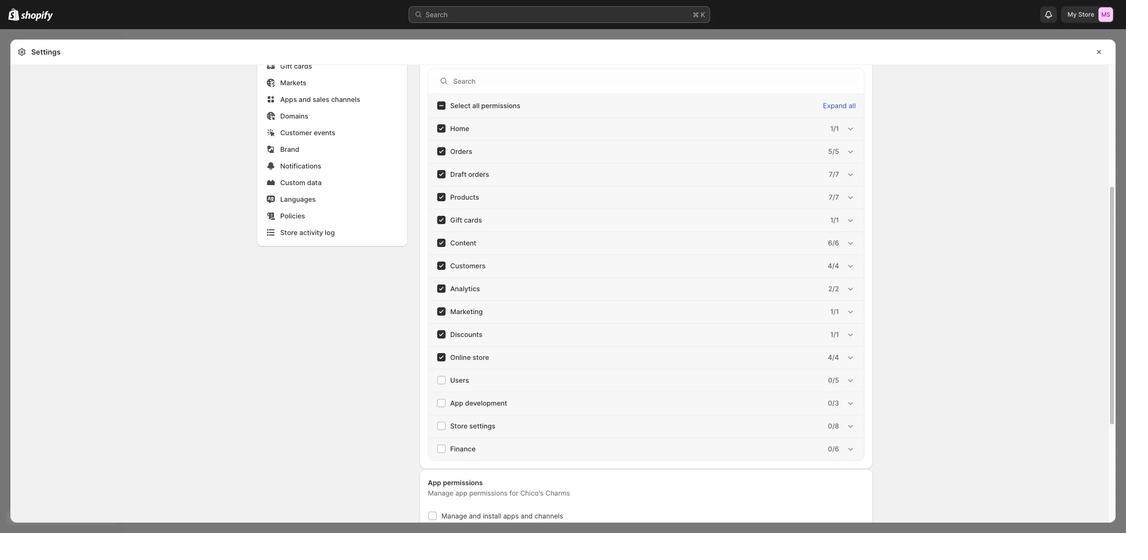 Task type: vqa. For each thing, say whether or not it's contained in the screenshot.
Upload at left
no



Task type: locate. For each thing, give the bounding box(es) containing it.
app for app permissions manage app permissions for chico's charms
[[428, 479, 441, 487]]

apps
[[504, 512, 519, 520]]

1 1/1 from the top
[[831, 124, 840, 133]]

channels
[[331, 95, 360, 104], [535, 512, 563, 520]]

4/4
[[828, 262, 840, 270], [828, 353, 840, 362]]

1 vertical spatial 4/4
[[828, 353, 840, 362]]

store for store activity log
[[280, 228, 298, 237]]

all right "select"
[[473, 101, 480, 110]]

app inside app permissions manage app permissions for chico's charms
[[428, 479, 441, 487]]

1 all from the left
[[473, 101, 480, 110]]

4 1/1 from the top
[[831, 330, 840, 339]]

manage inside app permissions manage app permissions for chico's charms
[[428, 489, 454, 497]]

1 vertical spatial manage
[[442, 512, 467, 520]]

0 horizontal spatial gift
[[280, 62, 292, 70]]

users
[[450, 376, 469, 384]]

1 vertical spatial gift cards
[[450, 216, 482, 224]]

store right my
[[1079, 10, 1095, 18]]

0 vertical spatial 7/7
[[829, 170, 840, 178]]

permissions up install
[[470, 489, 508, 497]]

and
[[299, 95, 311, 104], [469, 512, 481, 520], [521, 512, 533, 520]]

gift cards down products
[[450, 216, 482, 224]]

customer
[[280, 128, 312, 137]]

expand all button
[[817, 95, 862, 117]]

custom
[[280, 178, 306, 187]]

apps and sales channels
[[280, 95, 360, 104]]

chico's
[[521, 489, 544, 497]]

store up finance
[[450, 422, 468, 430]]

1 horizontal spatial gift
[[450, 216, 462, 224]]

2 horizontal spatial store
[[1079, 10, 1095, 18]]

orders
[[469, 170, 490, 178]]

and right apps
[[521, 512, 533, 520]]

1 vertical spatial app
[[428, 479, 441, 487]]

7/7 for draft orders
[[829, 170, 840, 178]]

brand
[[280, 145, 299, 153]]

discounts
[[450, 330, 483, 339]]

store activity log link
[[264, 225, 401, 240]]

app for app development
[[450, 399, 464, 407]]

activity
[[300, 228, 323, 237]]

cards
[[294, 62, 312, 70], [464, 216, 482, 224]]

4/4 for customers
[[828, 262, 840, 270]]

0/6
[[828, 445, 840, 453]]

orders
[[450, 147, 473, 156]]

2 vertical spatial store
[[450, 422, 468, 430]]

0 horizontal spatial shopify image
[[8, 8, 19, 21]]

1 horizontal spatial app
[[450, 399, 464, 407]]

0 horizontal spatial app
[[428, 479, 441, 487]]

0 vertical spatial gift cards
[[280, 62, 312, 70]]

app development
[[450, 399, 508, 407]]

all
[[473, 101, 480, 110], [849, 101, 856, 110]]

1 horizontal spatial cards
[[464, 216, 482, 224]]

manage left app
[[428, 489, 454, 497]]

0 vertical spatial manage
[[428, 489, 454, 497]]

gift up the content
[[450, 216, 462, 224]]

cards down products
[[464, 216, 482, 224]]

0 horizontal spatial cards
[[294, 62, 312, 70]]

gift up "markets"
[[280, 62, 292, 70]]

0 vertical spatial cards
[[294, 62, 312, 70]]

expand
[[824, 101, 847, 110]]

sales
[[313, 95, 330, 104]]

4/4 down 6/6
[[828, 262, 840, 270]]

store
[[473, 353, 489, 362]]

7/7
[[829, 170, 840, 178], [829, 193, 840, 201]]

all right expand in the right of the page
[[849, 101, 856, 110]]

app
[[456, 489, 468, 497]]

apps
[[280, 95, 297, 104]]

0 vertical spatial app
[[450, 399, 464, 407]]

store down policies
[[280, 228, 298, 237]]

1 horizontal spatial store
[[450, 422, 468, 430]]

and right the apps
[[299, 95, 311, 104]]

and inside apps and sales channels link
[[299, 95, 311, 104]]

0 vertical spatial 4/4
[[828, 262, 840, 270]]

3 1/1 from the top
[[831, 307, 840, 316]]

custom data link
[[264, 175, 401, 190]]

manage
[[428, 489, 454, 497], [442, 512, 467, 520]]

1 horizontal spatial all
[[849, 101, 856, 110]]

2 4/4 from the top
[[828, 353, 840, 362]]

1 horizontal spatial and
[[469, 512, 481, 520]]

1/1
[[831, 124, 840, 133], [831, 216, 840, 224], [831, 307, 840, 316], [831, 330, 840, 339]]

all for select
[[473, 101, 480, 110]]

0 horizontal spatial all
[[473, 101, 480, 110]]

1 vertical spatial cards
[[464, 216, 482, 224]]

cards up "markets"
[[294, 62, 312, 70]]

2 horizontal spatial and
[[521, 512, 533, 520]]

all for expand
[[849, 101, 856, 110]]

1 vertical spatial 7/7
[[829, 193, 840, 201]]

all inside dropdown button
[[849, 101, 856, 110]]

my store
[[1068, 10, 1095, 18]]

permissions right "select"
[[482, 101, 521, 110]]

0 horizontal spatial store
[[280, 228, 298, 237]]

1/1 for marketing
[[831, 307, 840, 316]]

manage down app
[[442, 512, 467, 520]]

0 horizontal spatial and
[[299, 95, 311, 104]]

select
[[450, 101, 471, 110]]

store activity log
[[280, 228, 335, 237]]

permissions up app
[[443, 479, 483, 487]]

and left install
[[469, 512, 481, 520]]

⌘ k
[[693, 10, 706, 19]]

gift cards up "markets"
[[280, 62, 312, 70]]

shopify image
[[8, 8, 19, 21], [21, 11, 53, 21]]

store
[[1079, 10, 1095, 18], [280, 228, 298, 237], [450, 422, 468, 430]]

dialog
[[1120, 40, 1127, 523]]

7/7 for products
[[829, 193, 840, 201]]

gift cards
[[280, 62, 312, 70], [450, 216, 482, 224]]

apps and sales channels link
[[264, 92, 401, 107]]

channels down "charms"
[[535, 512, 563, 520]]

4/4 up 0/5
[[828, 353, 840, 362]]

k
[[701, 10, 706, 19]]

home
[[450, 124, 470, 133]]

marketing
[[450, 307, 483, 316]]

2/2
[[829, 285, 840, 293]]

2 1/1 from the top
[[831, 216, 840, 224]]

manage and install apps and channels
[[442, 512, 563, 520]]

gift
[[280, 62, 292, 70], [450, 216, 462, 224]]

2 7/7 from the top
[[829, 193, 840, 201]]

2 all from the left
[[849, 101, 856, 110]]

events
[[314, 128, 336, 137]]

1/1 for home
[[831, 124, 840, 133]]

1 vertical spatial store
[[280, 228, 298, 237]]

4/4 for online store
[[828, 353, 840, 362]]

and for sales
[[299, 95, 311, 104]]

1 7/7 from the top
[[829, 170, 840, 178]]

app
[[450, 399, 464, 407], [428, 479, 441, 487]]

1 vertical spatial channels
[[535, 512, 563, 520]]

0 horizontal spatial channels
[[331, 95, 360, 104]]

6/6
[[828, 239, 840, 247]]

0/3
[[828, 399, 840, 407]]

content
[[450, 239, 477, 247]]

permissions
[[482, 101, 521, 110], [443, 479, 483, 487], [470, 489, 508, 497]]

markets
[[280, 79, 307, 87]]

1 4/4 from the top
[[828, 262, 840, 270]]

1 vertical spatial gift
[[450, 216, 462, 224]]

channels down markets link
[[331, 95, 360, 104]]

finance
[[450, 445, 476, 453]]



Task type: describe. For each thing, give the bounding box(es) containing it.
my store image
[[1099, 7, 1114, 22]]

domains link
[[264, 109, 401, 123]]

policies link
[[264, 209, 401, 223]]

store settings
[[450, 422, 496, 430]]

analytics
[[450, 285, 480, 293]]

select all permissions
[[450, 101, 521, 110]]

gift cards link
[[264, 59, 401, 73]]

1/1 for gift cards
[[831, 216, 840, 224]]

1 vertical spatial permissions
[[443, 479, 483, 487]]

languages link
[[264, 192, 401, 207]]

draft orders
[[450, 170, 490, 178]]

domains
[[280, 112, 309, 120]]

0 horizontal spatial gift cards
[[280, 62, 312, 70]]

and for install
[[469, 512, 481, 520]]

⌘
[[693, 10, 699, 19]]

customer events
[[280, 128, 336, 137]]

app permissions manage app permissions for chico's charms
[[428, 479, 570, 497]]

2 vertical spatial permissions
[[470, 489, 508, 497]]

for
[[510, 489, 519, 497]]

my
[[1068, 10, 1077, 18]]

1/1 for discounts
[[831, 330, 840, 339]]

notifications
[[280, 162, 322, 170]]

store for store settings
[[450, 422, 468, 430]]

custom data
[[280, 178, 322, 187]]

0/5
[[829, 376, 840, 384]]

draft
[[450, 170, 467, 178]]

customers
[[450, 262, 486, 270]]

charms
[[546, 489, 570, 497]]

customer events link
[[264, 125, 401, 140]]

online store
[[450, 353, 489, 362]]

settings dialog
[[10, 0, 1116, 533]]

0 vertical spatial gift
[[280, 62, 292, 70]]

Search text field
[[454, 73, 860, 89]]

markets link
[[264, 75, 401, 90]]

online
[[450, 353, 471, 362]]

languages
[[280, 195, 316, 203]]

0 vertical spatial store
[[1079, 10, 1095, 18]]

policies
[[280, 212, 305, 220]]

0/8
[[828, 422, 840, 430]]

development
[[465, 399, 508, 407]]

0 vertical spatial permissions
[[482, 101, 521, 110]]

5/5
[[829, 147, 840, 156]]

settings
[[31, 47, 61, 56]]

1 horizontal spatial shopify image
[[21, 11, 53, 21]]

1 horizontal spatial gift cards
[[450, 216, 482, 224]]

notifications link
[[264, 159, 401, 173]]

0 vertical spatial channels
[[331, 95, 360, 104]]

search
[[426, 10, 448, 19]]

log
[[325, 228, 335, 237]]

1 horizontal spatial channels
[[535, 512, 563, 520]]

expand all
[[824, 101, 856, 110]]

products
[[450, 193, 480, 201]]

settings
[[470, 422, 496, 430]]

data
[[307, 178, 322, 187]]

install
[[483, 512, 502, 520]]

brand link
[[264, 142, 401, 157]]



